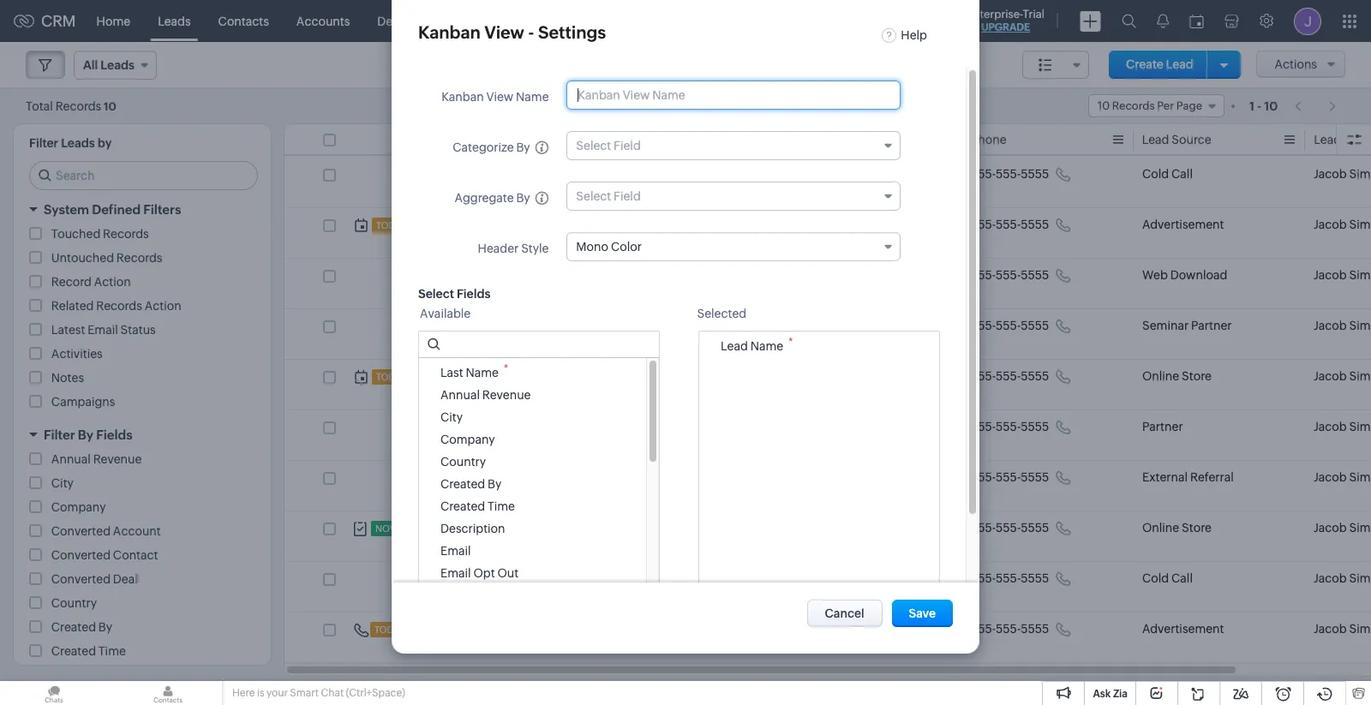 Task type: describe. For each thing, give the bounding box(es) containing it.
web download
[[1143, 268, 1228, 282]]

lead source
[[1143, 133, 1212, 147]]

download
[[1171, 268, 1228, 282]]

fields inside dropdown button
[[96, 428, 133, 442]]

james merced (sample)
[[457, 268, 589, 282]]

morlong associates
[[628, 319, 738, 333]]

2 5555 from the top
[[1021, 218, 1049, 231]]

(sample) for james merced (sample)
[[539, 268, 589, 282]]

lead owne
[[1314, 133, 1371, 147]]

calls link
[[559, 0, 613, 42]]

records for related
[[96, 299, 142, 313]]

chau-
[[800, 622, 831, 636]]

by for filter by fields
[[78, 428, 93, 442]]

zia
[[1113, 688, 1128, 700]]

10 jacob simo from the top
[[1314, 622, 1371, 636]]

external referral
[[1143, 471, 1234, 484]]

10 555-555-5555 from the top
[[971, 622, 1049, 636]]

untouched
[[51, 251, 114, 265]]

selected
[[697, 307, 747, 321]]

rangoni of florence
[[628, 167, 743, 181]]

email left opt
[[441, 566, 471, 580]]

5 555-555-5555 from the top
[[971, 369, 1049, 383]]

online store for buckley miller & wright
[[1143, 521, 1212, 535]]

name for lead name
[[487, 133, 520, 147]]

converted deal
[[51, 573, 138, 586]]

Kanban View Name text field
[[568, 81, 900, 109]]

kitzman@noemail.com
[[800, 639, 928, 653]]

morlong
[[628, 319, 676, 333]]

advertisement for carissa- kidman@noemail.com
[[1143, 218, 1224, 231]]

9 simo from the top
[[1350, 572, 1371, 585]]

kayleigh lace (sample) link
[[457, 418, 585, 435]]

today for carissa kidman (sample)
[[376, 220, 406, 231]]

by inside annual revenue city company country created by created time description email email opt out
[[488, 477, 502, 491]]

3 jacob simo from the top
[[1314, 268, 1371, 282]]

save
[[909, 607, 936, 621]]

1 5555 from the top
[[1021, 167, 1049, 181]]

felix
[[457, 369, 483, 383]]

record action
[[51, 275, 131, 289]]

6 jacob from the top
[[1314, 420, 1347, 434]]

christopher maclead (sample) link
[[457, 165, 611, 200]]

grayson
[[628, 471, 675, 484]]

referral
[[1190, 471, 1234, 484]]

country inside annual revenue city company country created by created time description email email opt out
[[441, 455, 486, 469]]

signals element
[[1147, 0, 1179, 42]]

2 vertical spatial company
[[51, 501, 106, 514]]

felix hirpara (sample) link
[[457, 368, 578, 385]]

select fields
[[418, 287, 491, 301]]

left panel element
[[418, 331, 660, 648]]

carissa- kidman@noemail.com link
[[800, 216, 937, 250]]

kanban for kanban view - settings
[[418, 22, 481, 42]]

5 jacob from the top
[[1314, 369, 1347, 383]]

kanban for kanban view name
[[442, 90, 484, 104]]

by for created by
[[98, 621, 112, 634]]

lead for lead owne
[[1314, 133, 1341, 147]]

1 jacob simo from the top
[[1314, 167, 1371, 181]]

1
[[1250, 99, 1255, 113]]

yvonne
[[457, 471, 498, 484]]

30
[[398, 524, 410, 534]]

created time
[[51, 645, 126, 658]]

contacts link
[[205, 0, 283, 42]]

email down the related records action
[[88, 323, 118, 337]]

* for last name
[[504, 363, 509, 375]]

maclead@noemail.com
[[800, 184, 932, 198]]

(sample) for felix hirpara (sample)
[[529, 369, 578, 383]]

10 for 1 - 10
[[1265, 99, 1278, 113]]

theola frey (sample) link
[[457, 570, 572, 587]]

by for aggregate by
[[516, 191, 530, 205]]

mono
[[576, 240, 609, 254]]

1 - 10
[[1250, 99, 1278, 113]]

mono color
[[576, 240, 642, 254]]

michael ruta (sample)
[[457, 521, 581, 535]]

search element
[[1112, 0, 1147, 42]]

ask
[[1093, 688, 1111, 700]]

out
[[497, 566, 519, 580]]

felix hirpara (sample)
[[457, 369, 578, 383]]

2 vertical spatial select
[[418, 287, 454, 301]]

time inside annual revenue city company country created by created time description email email opt out
[[488, 499, 515, 513]]

header style
[[478, 242, 549, 255]]

(sample) for christopher maclead (sample)
[[457, 184, 506, 198]]

printing
[[628, 420, 672, 434]]

1 jacob from the top
[[1314, 167, 1347, 181]]

6 555-555-5555 from the top
[[971, 420, 1049, 434]]

touched
[[51, 227, 101, 241]]

view for -
[[485, 22, 524, 42]]

of
[[677, 167, 691, 181]]

theola-
[[800, 572, 838, 585]]

seminar partner
[[1143, 319, 1232, 333]]

filter for filter by fields
[[44, 428, 75, 442]]

ruta
[[503, 521, 529, 535]]

touched records
[[51, 227, 149, 241]]

accounts link
[[283, 0, 364, 42]]

printing dimensions
[[628, 420, 740, 434]]

advertisement for chau- kitzman@noemail.com
[[1143, 622, 1224, 636]]

dal tile corporation
[[628, 572, 739, 585]]

tresa
[[457, 319, 486, 333]]

(ctrl+space)
[[346, 687, 405, 699]]

theola
[[457, 572, 494, 585]]

4 555-555-5555 from the top
[[971, 319, 1049, 333]]

10 for total records 10
[[104, 100, 116, 113]]

field for aggregate by
[[614, 189, 641, 203]]

corporation
[[671, 572, 739, 585]]

by for categorize by
[[516, 141, 530, 154]]

8 jacob simo from the top
[[1314, 521, 1371, 535]]

&
[[708, 521, 717, 535]]

10 jacob from the top
[[1314, 622, 1347, 636]]

description
[[441, 522, 505, 535]]

kanban view - settings
[[418, 22, 606, 42]]

last
[[441, 366, 463, 379]]

cold for christopher- maclead@noemail.com
[[1143, 167, 1169, 181]]

total
[[26, 99, 53, 113]]

records for total
[[55, 99, 101, 113]]

2 simo from the top
[[1350, 218, 1371, 231]]

annual for annual revenue city company country created by created time description email email opt out
[[441, 388, 480, 402]]

sweely@noemail.com
[[800, 336, 922, 350]]

deal
[[113, 573, 138, 586]]

2 555-555-5555 from the top
[[971, 218, 1049, 231]]

enterprise-trial upgrade
[[967, 8, 1045, 33]]

kanban view name
[[442, 90, 549, 104]]

all
[[534, 135, 546, 145]]

select for aggregate by
[[576, 189, 611, 203]]

style
[[521, 242, 549, 255]]

james
[[457, 268, 492, 282]]

owne
[[1344, 133, 1371, 147]]

converted account
[[51, 525, 161, 538]]

kayleigh lace (sample)
[[457, 420, 585, 434]]

carissa kidman (sample) link
[[457, 216, 594, 233]]

accounts
[[296, 14, 350, 28]]

available
[[420, 307, 471, 321]]

tile
[[649, 572, 668, 585]]

8 555-555-5555 from the top
[[971, 521, 1049, 535]]

crm link
[[14, 12, 76, 30]]

nov 30 link
[[371, 521, 412, 537]]

florence
[[694, 167, 743, 181]]

6 simo from the top
[[1350, 420, 1371, 434]]

(sample) for kayleigh lace (sample)
[[536, 420, 585, 434]]

today link for felix
[[372, 369, 408, 385]]

buckley miller & wright
[[628, 521, 757, 535]]

lead for lead name
[[457, 133, 484, 147]]

tresa sweely (sample) link
[[457, 317, 581, 334]]

dal
[[628, 572, 646, 585]]

2 vertical spatial today
[[375, 625, 405, 635]]

color
[[611, 240, 642, 254]]

0 horizontal spatial time
[[98, 645, 126, 658]]

tjepkema
[[500, 471, 555, 484]]

frey
[[497, 572, 521, 585]]



Task type: locate. For each thing, give the bounding box(es) containing it.
(sample) right 'sweely'
[[531, 319, 581, 333]]

2 converted from the top
[[51, 549, 111, 562]]

revenue down filter by fields dropdown button on the bottom of page
[[93, 453, 142, 466]]

0 horizontal spatial -
[[528, 22, 535, 42]]

store down seminar partner
[[1182, 369, 1212, 383]]

name inside lead name *
[[751, 339, 784, 353]]

lead inside create lead "button"
[[1166, 57, 1194, 71]]

contacts
[[218, 14, 269, 28]]

1 vertical spatial select
[[576, 189, 611, 203]]

store for buckley miller & wright
[[1182, 521, 1212, 535]]

0 vertical spatial today link
[[372, 218, 408, 233]]

field up rangoni at the left top
[[614, 139, 641, 153]]

1 horizontal spatial company
[[441, 433, 495, 446]]

leads link
[[144, 0, 205, 42]]

1 select field field from the top
[[567, 131, 901, 160]]

kanban up lead name
[[442, 90, 484, 104]]

0 vertical spatial *
[[789, 336, 793, 348]]

converted for converted account
[[51, 525, 111, 538]]

0 horizontal spatial country
[[51, 597, 97, 610]]

lace
[[507, 420, 534, 434]]

1 vertical spatial kanban
[[442, 90, 484, 104]]

by inside dropdown button
[[78, 428, 93, 442]]

7 simo from the top
[[1350, 471, 1371, 484]]

time
[[488, 499, 515, 513], [98, 645, 126, 658]]

5555
[[1021, 167, 1049, 181], [1021, 218, 1049, 231], [1021, 268, 1049, 282], [1021, 319, 1049, 333], [1021, 369, 1049, 383], [1021, 420, 1049, 434], [1021, 471, 1049, 484], [1021, 521, 1049, 535], [1021, 572, 1049, 585], [1021, 622, 1049, 636]]

dimensions
[[675, 420, 740, 434]]

0 horizontal spatial fields
[[96, 428, 133, 442]]

1 vertical spatial annual
[[51, 453, 91, 466]]

2 store from the top
[[1182, 521, 1212, 535]]

filter by fields button
[[14, 420, 271, 450]]

cold call for theola- frey@noemail.com
[[1143, 572, 1193, 585]]

name for last name *
[[466, 366, 499, 379]]

fields
[[457, 287, 491, 301], [96, 428, 133, 442]]

0 horizontal spatial leads
[[61, 136, 95, 150]]

lead left source
[[1143, 133, 1170, 147]]

1 vertical spatial action
[[145, 299, 181, 313]]

online store down seminar partner
[[1143, 369, 1212, 383]]

partner
[[1191, 319, 1232, 333], [1143, 420, 1183, 434]]

555-
[[971, 167, 996, 181], [996, 167, 1021, 181], [971, 218, 996, 231], [996, 218, 1021, 231], [971, 268, 996, 282], [996, 268, 1021, 282], [971, 319, 996, 333], [996, 319, 1021, 333], [971, 369, 996, 383], [996, 369, 1021, 383], [971, 420, 996, 434], [996, 420, 1021, 434], [971, 471, 996, 484], [996, 471, 1021, 484], [971, 521, 996, 535], [996, 521, 1021, 535], [971, 572, 996, 585], [996, 572, 1021, 585], [971, 622, 996, 636], [996, 622, 1021, 636]]

2 select field field from the top
[[567, 182, 901, 211]]

1 555-555-5555 from the top
[[971, 167, 1049, 181]]

(sample) for yvonne tjepkema (sample)
[[557, 471, 607, 484]]

revenue for annual revenue city company country created by created time description email email opt out
[[482, 388, 531, 402]]

0 vertical spatial today
[[376, 220, 406, 231]]

1 horizontal spatial -
[[1257, 99, 1262, 113]]

view
[[485, 22, 524, 42], [486, 90, 514, 104]]

filter for filter leads by
[[29, 136, 58, 150]]

10 up by
[[104, 100, 116, 113]]

time up ruta
[[488, 499, 515, 513]]

partner right "seminar"
[[1191, 319, 1232, 333]]

select up the available
[[418, 287, 454, 301]]

3 converted from the top
[[51, 573, 111, 586]]

field for categorize by
[[614, 139, 641, 153]]

0 vertical spatial call
[[1172, 167, 1193, 181]]

1 vertical spatial -
[[1257, 99, 1262, 113]]

city down "last"
[[441, 410, 463, 424]]

campaigns
[[51, 395, 115, 409]]

555-555-5555
[[971, 167, 1049, 181], [971, 218, 1049, 231], [971, 268, 1049, 282], [971, 319, 1049, 333], [971, 369, 1049, 383], [971, 420, 1049, 434], [971, 471, 1049, 484], [971, 521, 1049, 535], [971, 572, 1049, 585], [971, 622, 1049, 636]]

online for buckley miller & wright
[[1143, 521, 1180, 535]]

online down "seminar"
[[1143, 369, 1180, 383]]

2 cold call from the top
[[1143, 572, 1193, 585]]

select
[[576, 139, 611, 153], [576, 189, 611, 203], [418, 287, 454, 301]]

notes
[[51, 371, 84, 385]]

* inside last name *
[[504, 363, 509, 375]]

kanban right deals
[[418, 22, 481, 42]]

annual for annual revenue
[[51, 453, 91, 466]]

0 horizontal spatial company
[[51, 501, 106, 514]]

10
[[1265, 99, 1278, 113], [104, 100, 116, 113]]

10 inside total records 10
[[104, 100, 116, 113]]

1 vertical spatial select field
[[576, 189, 641, 203]]

maclead
[[526, 167, 574, 181]]

store for chapman
[[1182, 369, 1212, 383]]

1 vertical spatial online store
[[1143, 521, 1212, 535]]

1 vertical spatial city
[[51, 477, 74, 490]]

1 vertical spatial today link
[[372, 369, 408, 385]]

0 vertical spatial advertisement
[[1143, 218, 1224, 231]]

10 right 1
[[1265, 99, 1278, 113]]

1 cold call from the top
[[1143, 167, 1193, 181]]

1 store from the top
[[1182, 369, 1212, 383]]

2 jacob from the top
[[1314, 218, 1347, 231]]

select up mono
[[576, 189, 611, 203]]

1 vertical spatial revenue
[[93, 453, 142, 466]]

0 vertical spatial company
[[628, 133, 683, 147]]

total records 10
[[26, 99, 116, 113]]

* left the sweely@noemail.com
[[789, 336, 793, 348]]

contact
[[113, 549, 158, 562]]

records up latest email status
[[96, 299, 142, 313]]

1 horizontal spatial action
[[145, 299, 181, 313]]

1 horizontal spatial leads
[[158, 14, 191, 28]]

records for touched
[[103, 227, 149, 241]]

0 vertical spatial online
[[1143, 369, 1180, 383]]

2 horizontal spatial company
[[628, 133, 683, 147]]

0 vertical spatial leads
[[158, 14, 191, 28]]

1 vertical spatial cold
[[1143, 572, 1169, 585]]

kidman
[[500, 218, 543, 231]]

lead left owne
[[1314, 133, 1341, 147]]

company up converted account
[[51, 501, 106, 514]]

associates
[[678, 319, 738, 333]]

(sample) for michael ruta (sample)
[[531, 521, 581, 535]]

filter inside dropdown button
[[44, 428, 75, 442]]

1 vertical spatial today
[[376, 372, 406, 382]]

chapman
[[628, 369, 683, 383]]

crm
[[41, 12, 76, 30]]

(sample) inside christopher maclead (sample)
[[457, 184, 506, 198]]

latest
[[51, 323, 85, 337]]

4 simo from the top
[[1350, 319, 1371, 333]]

1 vertical spatial cold call
[[1143, 572, 1193, 585]]

christopher maclead (sample)
[[457, 167, 574, 198]]

view up lead name
[[486, 90, 514, 104]]

8 simo from the top
[[1350, 521, 1371, 535]]

1 horizontal spatial *
[[789, 336, 793, 348]]

0 vertical spatial select
[[576, 139, 611, 153]]

header
[[478, 242, 519, 255]]

view right tasks link
[[485, 22, 524, 42]]

(sample) for carissa kidman (sample)
[[545, 218, 594, 231]]

2 call from the top
[[1172, 572, 1193, 585]]

chau- kitzman@noemail.com link
[[800, 621, 937, 655]]

(sample) right frey
[[523, 572, 572, 585]]

fields down james
[[457, 287, 491, 301]]

0 vertical spatial time
[[488, 499, 515, 513]]

lead for lead source
[[1143, 133, 1170, 147]]

0 vertical spatial cold
[[1143, 167, 1169, 181]]

6 5555 from the top
[[1021, 420, 1049, 434]]

none text field inside left panel element
[[419, 332, 659, 357]]

cold call
[[1143, 167, 1193, 181], [1143, 572, 1193, 585]]

9 jacob simo from the top
[[1314, 572, 1371, 585]]

2 select field from the top
[[576, 189, 641, 203]]

select for categorize by
[[576, 139, 611, 153]]

converted contact
[[51, 549, 158, 562]]

converted down converted contact
[[51, 573, 111, 586]]

8 jacob from the top
[[1314, 521, 1347, 535]]

navigation
[[1287, 93, 1346, 118]]

None text field
[[419, 332, 659, 357]]

0 horizontal spatial 10
[[104, 100, 116, 113]]

2 vertical spatial converted
[[51, 573, 111, 586]]

0 vertical spatial converted
[[51, 525, 111, 538]]

records down touched records
[[116, 251, 162, 265]]

7 5555 from the top
[[1021, 471, 1049, 484]]

7 555-555-5555 from the top
[[971, 471, 1049, 484]]

1 horizontal spatial country
[[441, 455, 486, 469]]

categorize by
[[453, 141, 530, 154]]

select field
[[576, 139, 641, 153], [576, 189, 641, 203]]

1 advertisement from the top
[[1143, 218, 1224, 231]]

1 horizontal spatial partner
[[1191, 319, 1232, 333]]

source
[[1172, 133, 1212, 147]]

9 jacob from the top
[[1314, 572, 1347, 585]]

call for theola- frey@noemail.com
[[1172, 572, 1193, 585]]

settings
[[538, 22, 606, 42]]

0 vertical spatial city
[[441, 410, 463, 424]]

1 horizontal spatial fields
[[457, 287, 491, 301]]

8 5555 from the top
[[1021, 521, 1049, 535]]

10 simo from the top
[[1350, 622, 1371, 636]]

michael
[[457, 521, 501, 535]]

1 horizontal spatial revenue
[[482, 388, 531, 402]]

country up yvonne
[[441, 455, 486, 469]]

1 vertical spatial filter
[[44, 428, 75, 442]]

home link
[[83, 0, 144, 42]]

1 vertical spatial company
[[441, 433, 495, 446]]

row group
[[285, 158, 1371, 663]]

lead name *
[[721, 336, 793, 353]]

account
[[113, 525, 161, 538]]

1 vertical spatial time
[[98, 645, 126, 658]]

0 vertical spatial partner
[[1191, 319, 1232, 333]]

revenue for annual revenue
[[93, 453, 142, 466]]

today
[[376, 220, 406, 231], [376, 372, 406, 382], [375, 625, 405, 635]]

2 jacob simo from the top
[[1314, 218, 1371, 231]]

company inside annual revenue city company country created by created time description email email opt out
[[441, 433, 495, 446]]

revenue inside annual revenue city company country created by created time description email email opt out
[[482, 388, 531, 402]]

city inside annual revenue city company country created by created time description email email opt out
[[441, 410, 463, 424]]

field up oh
[[614, 189, 641, 203]]

theola- frey@noemail.com link
[[800, 570, 937, 604]]

converted up converted deal
[[51, 549, 111, 562]]

Search text field
[[30, 162, 257, 189]]

select field field for categorize by
[[567, 131, 901, 160]]

0 vertical spatial view
[[485, 22, 524, 42]]

cold call for christopher- maclead@noemail.com
[[1143, 167, 1193, 181]]

2 advertisement from the top
[[1143, 622, 1224, 636]]

0 vertical spatial store
[[1182, 369, 1212, 383]]

online store for chapman
[[1143, 369, 1212, 383]]

6 jacob simo from the top
[[1314, 420, 1371, 434]]

lead down the 'associates'
[[721, 339, 748, 353]]

leads right home link
[[158, 14, 191, 28]]

0 vertical spatial annual
[[441, 388, 480, 402]]

(sample) down christopher
[[457, 184, 506, 198]]

annual down felix
[[441, 388, 480, 402]]

filter by fields
[[44, 428, 133, 442]]

select field for categorize by
[[576, 139, 641, 153]]

1 horizontal spatial city
[[441, 410, 463, 424]]

1 vertical spatial call
[[1172, 572, 1193, 585]]

annual revenue city company country created by created time description email email opt out
[[441, 388, 531, 580]]

miller
[[675, 521, 706, 535]]

2 cold from the top
[[1143, 572, 1169, 585]]

* right felix
[[504, 363, 509, 375]]

0 horizontal spatial partner
[[1143, 420, 1183, 434]]

0 horizontal spatial annual
[[51, 453, 91, 466]]

1 select field from the top
[[576, 139, 641, 153]]

1 vertical spatial fields
[[96, 428, 133, 442]]

call for christopher- maclead@noemail.com
[[1172, 167, 1193, 181]]

annual revenue
[[51, 453, 142, 466]]

select field up oh
[[576, 189, 641, 203]]

1 vertical spatial *
[[504, 363, 509, 375]]

(sample) right ruta
[[531, 521, 581, 535]]

action up the "status" on the top left of the page
[[145, 299, 181, 313]]

oh my goodknits inc
[[628, 218, 745, 231]]

4 jacob from the top
[[1314, 319, 1347, 333]]

goodknits
[[667, 218, 725, 231]]

* inside lead name *
[[789, 336, 793, 348]]

email
[[800, 133, 830, 147], [88, 323, 118, 337], [441, 544, 471, 558], [441, 566, 471, 580]]

7 jacob from the top
[[1314, 471, 1347, 484]]

fields up annual revenue
[[96, 428, 133, 442]]

Mono Color field
[[567, 232, 901, 261]]

1 call from the top
[[1172, 167, 1193, 181]]

company up rangoni at the left top
[[628, 133, 683, 147]]

jacob
[[1314, 167, 1347, 181], [1314, 218, 1347, 231], [1314, 268, 1347, 282], [1314, 319, 1347, 333], [1314, 369, 1347, 383], [1314, 420, 1347, 434], [1314, 471, 1347, 484], [1314, 521, 1347, 535], [1314, 572, 1347, 585], [1314, 622, 1347, 636]]

web
[[1143, 268, 1168, 282]]

company
[[628, 133, 683, 147], [441, 433, 495, 446], [51, 501, 106, 514]]

chat
[[321, 687, 344, 699]]

3 simo from the top
[[1350, 268, 1371, 282]]

9 5555 from the top
[[1021, 572, 1049, 585]]

action
[[94, 275, 131, 289], [145, 299, 181, 313]]

seminar
[[1143, 319, 1189, 333]]

chats image
[[0, 681, 108, 705]]

carissa
[[457, 218, 497, 231]]

1 converted from the top
[[51, 525, 111, 538]]

here is your smart chat (ctrl+space)
[[232, 687, 405, 699]]

1 vertical spatial field
[[614, 189, 641, 203]]

by
[[98, 136, 112, 150]]

create
[[1126, 57, 1164, 71]]

4 jacob simo from the top
[[1314, 319, 1371, 333]]

0 vertical spatial select field
[[576, 139, 641, 153]]

buckley
[[628, 521, 672, 535]]

call
[[1172, 167, 1193, 181], [1172, 572, 1193, 585]]

select field for aggregate by
[[576, 189, 641, 203]]

by
[[516, 141, 530, 154], [516, 191, 530, 205], [78, 428, 93, 442], [488, 477, 502, 491], [98, 621, 112, 634]]

records down "defined"
[[103, 227, 149, 241]]

(sample) right tjepkema at the bottom of the page
[[557, 471, 607, 484]]

0 vertical spatial online store
[[1143, 369, 1212, 383]]

0 horizontal spatial city
[[51, 477, 74, 490]]

Select Field field
[[567, 131, 901, 160], [567, 182, 901, 211]]

enterprise-
[[967, 8, 1023, 21]]

search image
[[1122, 14, 1137, 28]]

christopher
[[457, 167, 524, 181]]

row group containing christopher maclead (sample)
[[285, 158, 1371, 663]]

converted up converted contact
[[51, 525, 111, 538]]

cold for theola- frey@noemail.com
[[1143, 572, 1169, 585]]

3 5555 from the top
[[1021, 268, 1049, 282]]

lead right the create at the top right of the page
[[1166, 57, 1194, 71]]

revenue down hirpara
[[482, 388, 531, 402]]

0 vertical spatial revenue
[[482, 388, 531, 402]]

7 jacob simo from the top
[[1314, 471, 1371, 484]]

email down description
[[441, 544, 471, 558]]

filter leads by
[[29, 136, 112, 150]]

- right 1
[[1257, 99, 1262, 113]]

christopher- maclead@noemail.com
[[800, 167, 932, 198]]

(sample) for theola frey (sample)
[[523, 572, 572, 585]]

1 vertical spatial country
[[51, 597, 97, 610]]

select field field down florence
[[567, 182, 901, 211]]

5 simo from the top
[[1350, 369, 1371, 383]]

signals image
[[1157, 14, 1169, 28]]

action up the related records action
[[94, 275, 131, 289]]

1 cold from the top
[[1143, 167, 1169, 181]]

online store down the external referral at the bottom of page
[[1143, 521, 1212, 535]]

aggregate by
[[455, 191, 530, 205]]

leads
[[158, 14, 191, 28], [61, 136, 95, 150]]

4 5555 from the top
[[1021, 319, 1049, 333]]

time down created by
[[98, 645, 126, 658]]

view for name
[[486, 90, 514, 104]]

1 simo from the top
[[1350, 167, 1371, 181]]

1 vertical spatial leads
[[61, 136, 95, 150]]

(sample) up mono
[[545, 218, 594, 231]]

select right "all"
[[576, 139, 611, 153]]

records up filter leads by
[[55, 99, 101, 113]]

save button
[[892, 600, 953, 628]]

0 horizontal spatial *
[[504, 363, 509, 375]]

2 online from the top
[[1143, 521, 1180, 535]]

leads left by
[[61, 136, 95, 150]]

tasks
[[435, 14, 466, 28]]

cancel
[[825, 607, 865, 621]]

contacts image
[[114, 681, 222, 705]]

1 field from the top
[[614, 139, 641, 153]]

is
[[257, 687, 265, 699]]

0 vertical spatial cold call
[[1143, 167, 1193, 181]]

0 horizontal spatial revenue
[[93, 453, 142, 466]]

0 vertical spatial -
[[528, 22, 535, 42]]

name inside last name *
[[466, 366, 499, 379]]

0 vertical spatial field
[[614, 139, 641, 153]]

1 vertical spatial store
[[1182, 521, 1212, 535]]

created by
[[51, 621, 112, 634]]

converted for converted deal
[[51, 573, 111, 586]]

2 field from the top
[[614, 189, 641, 203]]

1 vertical spatial advertisement
[[1143, 622, 1224, 636]]

1 vertical spatial partner
[[1143, 420, 1183, 434]]

filter
[[29, 136, 58, 150], [44, 428, 75, 442]]

5 5555 from the top
[[1021, 369, 1049, 383]]

country up created by
[[51, 597, 97, 610]]

annual inside annual revenue city company country created by created time description email email opt out
[[441, 388, 480, 402]]

(sample) down style
[[539, 268, 589, 282]]

1 horizontal spatial annual
[[441, 388, 480, 402]]

online
[[1143, 369, 1180, 383], [1143, 521, 1180, 535]]

annual
[[441, 388, 480, 402], [51, 453, 91, 466]]

0 vertical spatial fields
[[457, 287, 491, 301]]

lead inside lead name *
[[721, 339, 748, 353]]

filter down campaigns
[[44, 428, 75, 442]]

2 online store from the top
[[1143, 521, 1212, 535]]

(sample) right hirpara
[[529, 369, 578, 383]]

0 vertical spatial filter
[[29, 136, 58, 150]]

name for lead name *
[[751, 339, 784, 353]]

1 horizontal spatial time
[[488, 499, 515, 513]]

1 online store from the top
[[1143, 369, 1212, 383]]

(sample) for tresa sweely (sample)
[[531, 319, 581, 333]]

0 vertical spatial action
[[94, 275, 131, 289]]

1 vertical spatial select field field
[[567, 182, 901, 211]]

2 vertical spatial today link
[[370, 622, 406, 638]]

michael ruta (sample) link
[[457, 519, 581, 537]]

revenue
[[482, 388, 531, 402], [93, 453, 142, 466]]

3 555-555-5555 from the top
[[971, 268, 1049, 282]]

1 online from the top
[[1143, 369, 1180, 383]]

kidman@noemail.com
[[800, 235, 926, 249]]

trial
[[1023, 8, 1045, 21]]

converted for converted contact
[[51, 549, 111, 562]]

1 vertical spatial online
[[1143, 521, 1180, 535]]

today for felix hirpara (sample)
[[376, 372, 406, 382]]

1 horizontal spatial 10
[[1265, 99, 1278, 113]]

city down annual revenue
[[51, 477, 74, 490]]

(sample) right lace
[[536, 420, 585, 434]]

kayleigh
[[457, 420, 505, 434]]

lead up christopher
[[457, 133, 484, 147]]

today link for carissa
[[372, 218, 408, 233]]

10 5555 from the top
[[1021, 622, 1049, 636]]

0 vertical spatial kanban
[[418, 22, 481, 42]]

store down the external referral at the bottom of page
[[1182, 521, 1212, 535]]

company up yvonne
[[441, 433, 495, 446]]

select field field up florence
[[567, 131, 901, 160]]

9 555-555-5555 from the top
[[971, 572, 1049, 585]]

online for chapman
[[1143, 369, 1180, 383]]

1 vertical spatial view
[[486, 90, 514, 104]]

- left settings
[[528, 22, 535, 42]]

deals link
[[364, 0, 422, 42]]

1 vertical spatial converted
[[51, 549, 111, 562]]

filter down total at the top of page
[[29, 136, 58, 150]]

* for lead name
[[789, 336, 793, 348]]

records for untouched
[[116, 251, 162, 265]]

0 vertical spatial country
[[441, 455, 486, 469]]

0 horizontal spatial action
[[94, 275, 131, 289]]

annual down the 'filter by fields'
[[51, 453, 91, 466]]

email up christopher-
[[800, 133, 830, 147]]

online down external
[[1143, 521, 1180, 535]]

select field field for aggregate by
[[567, 182, 901, 211]]

leads inside "link"
[[158, 14, 191, 28]]

5 jacob simo from the top
[[1314, 369, 1371, 383]]

partner up external
[[1143, 420, 1183, 434]]

0 vertical spatial select field field
[[567, 131, 901, 160]]

3 jacob from the top
[[1314, 268, 1347, 282]]

select field up rangoni at the left top
[[576, 139, 641, 153]]



Task type: vqa. For each thing, say whether or not it's contained in the screenshot.
-NONE- corresponding to Type
no



